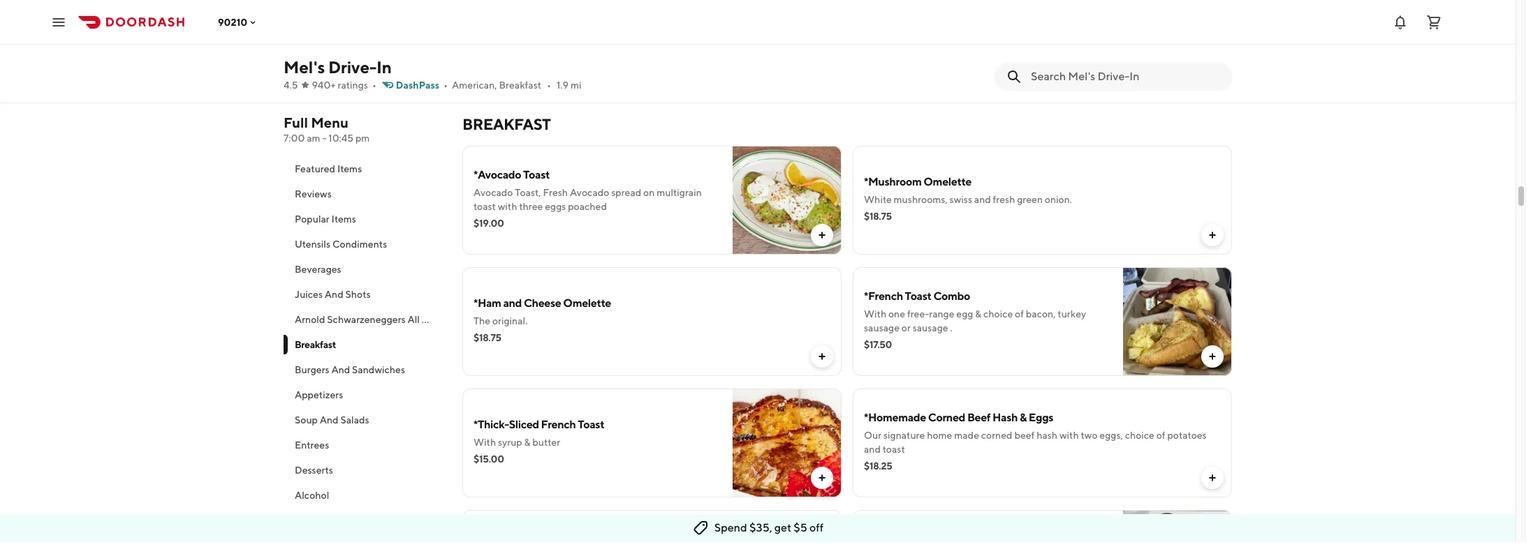 Task type: locate. For each thing, give the bounding box(es) containing it.
2 avocado from the left
[[570, 187, 610, 198]]

breakfast up burgers
[[295, 340, 336, 351]]

and inside *ham and cheese omelette the original. $18.75
[[503, 297, 522, 310]]

notification bell image
[[1393, 14, 1409, 30]]

choice right the egg
[[984, 309, 1013, 320]]

*avocado toast image
[[733, 146, 842, 255]]

with left two
[[1060, 430, 1079, 442]]

of left bacon,
[[1015, 309, 1024, 320]]

1 vertical spatial choice
[[1126, 430, 1155, 442]]

arnold schwarzeneggers all star menu
[[295, 314, 468, 326]]

0 horizontal spatial of
[[1015, 309, 1024, 320]]

with left three
[[498, 201, 517, 212]]

toast inside *french toast combo with one free-range egg & choice of bacon, turkey sausage or sausage . $17.50
[[905, 290, 932, 303]]

star
[[422, 314, 440, 326]]

entrees
[[295, 440, 329, 451]]

omelette right cheese
[[563, 297, 611, 310]]

toast inside *homemade corned beef hash & eggs our signature home made corned beef hash with two eggs, choice of potatoes and toast $18.25
[[883, 444, 905, 456]]

0 horizontal spatial •
[[372, 80, 377, 91]]

940+
[[312, 80, 336, 91]]

and inside soup and salads button
[[320, 415, 339, 426]]

avocado down *avocado
[[474, 187, 513, 198]]

0 horizontal spatial avocado
[[474, 187, 513, 198]]

*avocado toast avocado toast, fresh avocado spread on multigrain toast with three eggs poached $19.00
[[474, 168, 702, 229]]

and inside juices and shots "button"
[[325, 289, 344, 300]]

and
[[975, 194, 991, 205], [503, 297, 522, 310], [864, 444, 881, 456]]

avocado up poached
[[570, 187, 610, 198]]

items inside button
[[332, 214, 356, 225]]

and left shots
[[325, 289, 344, 300]]

sausage down the range
[[913, 323, 949, 334]]

omelette inside *mushroom omelette white mushrooms, swiss and fresh green onion. $18.75
[[924, 175, 972, 189]]

0 horizontal spatial $18.75
[[474, 333, 502, 344]]

• left '1.9'
[[547, 80, 551, 91]]

& inside *thick-sliced french toast with syrup & butter $15.00
[[524, 437, 531, 449]]

corned
[[929, 412, 966, 425]]

0 vertical spatial choice
[[984, 309, 1013, 320]]

3 • from the left
[[547, 80, 551, 91]]

0 vertical spatial toast
[[474, 201, 496, 212]]

$5
[[794, 522, 808, 535]]

and up original.
[[503, 297, 522, 310]]

soup and salads
[[295, 415, 369, 426]]

drive-
[[328, 57, 377, 77]]

$18.75 down white
[[864, 211, 892, 222]]

2 horizontal spatial •
[[547, 80, 551, 91]]

0 vertical spatial and
[[325, 289, 344, 300]]

full
[[284, 115, 308, 131]]

add item to cart image for *french toast combo
[[1208, 351, 1219, 363]]

arnold schwarzeneggers all star menu button
[[284, 307, 468, 333]]

• right ratings
[[372, 80, 377, 91]]

sausage
[[864, 323, 900, 334], [913, 323, 949, 334]]

and down the our
[[864, 444, 881, 456]]

open menu image
[[50, 14, 67, 30]]

*homemade corned beef hash & eggs our signature home made corned beef hash with two eggs, choice of potatoes and toast $18.25
[[864, 412, 1207, 472]]

1 horizontal spatial avocado
[[570, 187, 610, 198]]

*chicken & waffle image
[[1124, 511, 1233, 543]]

1 vertical spatial and
[[332, 365, 350, 376]]

original.
[[493, 316, 528, 327]]

off
[[810, 522, 824, 535]]

1 vertical spatial &
[[1020, 412, 1027, 425]]

0 horizontal spatial with
[[498, 201, 517, 212]]

0 horizontal spatial breakfast
[[295, 340, 336, 351]]

0 vertical spatial with
[[864, 309, 887, 320]]

reviews button
[[284, 182, 446, 207]]

0 vertical spatial breakfast
[[499, 80, 542, 91]]

$15.00
[[474, 454, 504, 465]]

1 vertical spatial $18.75
[[474, 333, 502, 344]]

1 horizontal spatial $18.75
[[864, 211, 892, 222]]

1 horizontal spatial choice
[[1126, 430, 1155, 442]]

1 vertical spatial with
[[474, 437, 496, 449]]

and
[[325, 289, 344, 300], [332, 365, 350, 376], [320, 415, 339, 426]]

1 horizontal spatial and
[[864, 444, 881, 456]]

based
[[620, 17, 654, 28]]

1 horizontal spatial sausage
[[913, 323, 949, 334]]

0 vertical spatial &
[[976, 309, 982, 320]]

0 items, open order cart image
[[1426, 14, 1443, 30]]

condiments
[[333, 239, 387, 250]]

1 horizontal spatial •
[[444, 80, 448, 91]]

0 vertical spatial omelette
[[924, 175, 972, 189]]

*avocado
[[474, 168, 521, 182]]

2 horizontal spatial &
[[1020, 412, 1027, 425]]

burgers and sandwiches button
[[284, 358, 446, 383]]

1 horizontal spatial with
[[1060, 430, 1079, 442]]

add item to cart image
[[817, 230, 828, 241], [1208, 351, 1219, 363]]

and inside burgers and sandwiches button
[[332, 365, 350, 376]]

0 horizontal spatial toast
[[474, 201, 496, 212]]

1 vertical spatial of
[[1157, 430, 1166, 442]]

2 vertical spatial toast
[[578, 419, 605, 432]]

toast up '$19.00'
[[474, 201, 496, 212]]

american,
[[452, 80, 497, 91]]

featured
[[295, 164, 336, 175]]

0 vertical spatial add item to cart image
[[817, 230, 828, 241]]

1 avocado from the left
[[474, 187, 513, 198]]

1 vertical spatial with
[[1060, 430, 1079, 442]]

1 vertical spatial toast
[[883, 444, 905, 456]]

utensils
[[295, 239, 331, 250]]

2 horizontal spatial toast
[[905, 290, 932, 303]]

eggs
[[545, 201, 566, 212]]

beef
[[1015, 430, 1035, 442]]

spend
[[715, 522, 748, 535]]

add item to cart image for *homemade corned beef hash & eggs
[[1208, 473, 1219, 484]]

1 horizontal spatial menu
[[442, 314, 468, 326]]

& right syrup
[[524, 437, 531, 449]]

0 vertical spatial and
[[975, 194, 991, 205]]

with up "$15.00"
[[474, 437, 496, 449]]

1 vertical spatial add item to cart image
[[1208, 351, 1219, 363]]

90210 button
[[218, 16, 259, 28]]

and right the soup
[[320, 415, 339, 426]]

toast inside *avocado toast avocado toast, fresh avocado spread on multigrain toast with three eggs poached $19.00
[[474, 201, 496, 212]]

toast
[[474, 201, 496, 212], [883, 444, 905, 456]]

fresh
[[543, 187, 568, 198]]

with inside *french toast combo with one free-range egg & choice of bacon, turkey sausage or sausage . $17.50
[[864, 309, 887, 320]]

and for juices
[[325, 289, 344, 300]]

omelette
[[924, 175, 972, 189], [563, 297, 611, 310]]

and left 'fresh'
[[975, 194, 991, 205]]

$18.75
[[864, 211, 892, 222], [474, 333, 502, 344]]

0 horizontal spatial &
[[524, 437, 531, 449]]

shots
[[346, 289, 371, 300]]

1 horizontal spatial add item to cart image
[[1208, 351, 1219, 363]]

and for burgers
[[332, 365, 350, 376]]

0 vertical spatial menu
[[311, 115, 349, 131]]

menu right star
[[442, 314, 468, 326]]

1 vertical spatial omelette
[[563, 297, 611, 310]]

toast for *avocado
[[523, 168, 550, 182]]

& right the egg
[[976, 309, 982, 320]]

7:00
[[284, 133, 305, 144]]

10:45
[[329, 133, 354, 144]]

items for popular items
[[332, 214, 356, 225]]

breakfast
[[499, 80, 542, 91], [295, 340, 336, 351]]

breakfast up breakfast
[[499, 80, 542, 91]]

0 horizontal spatial menu
[[311, 115, 349, 131]]

0 vertical spatial $18.75
[[864, 211, 892, 222]]

swiss
[[950, 194, 973, 205]]

1 horizontal spatial breakfast
[[499, 80, 542, 91]]

toast up toast, in the top left of the page
[[523, 168, 550, 182]]

2 sausage from the left
[[913, 323, 949, 334]]

1 sausage from the left
[[864, 323, 900, 334]]

*french
[[864, 290, 903, 303]]

toast inside *avocado toast avocado toast, fresh avocado spread on multigrain toast with three eggs poached $19.00
[[523, 168, 550, 182]]

add item to cart image
[[1208, 230, 1219, 241], [817, 351, 828, 363], [817, 473, 828, 484], [1208, 473, 1219, 484]]

menu
[[311, 115, 349, 131], [442, 314, 468, 326]]

choice right eggs,
[[1126, 430, 1155, 442]]

featured items
[[295, 164, 362, 175]]

0 vertical spatial of
[[1015, 309, 1024, 320]]

0 horizontal spatial omelette
[[563, 297, 611, 310]]

2 vertical spatial and
[[320, 415, 339, 426]]

add item to cart image for *mushroom omelette
[[1208, 230, 1219, 241]]

$18.75 down the
[[474, 333, 502, 344]]

1 horizontal spatial toast
[[883, 444, 905, 456]]

omelette up swiss
[[924, 175, 972, 189]]

items up utensils condiments
[[332, 214, 356, 225]]

with inside *homemade corned beef hash & eggs our signature home made corned beef hash with two eggs, choice of potatoes and toast $18.25
[[1060, 430, 1079, 442]]

1 horizontal spatial with
[[864, 309, 887, 320]]

1 horizontal spatial omelette
[[924, 175, 972, 189]]

items inside "button"
[[337, 164, 362, 175]]

0 horizontal spatial toast
[[523, 168, 550, 182]]

0 horizontal spatial add item to cart image
[[817, 230, 828, 241]]

Item Search search field
[[1031, 69, 1222, 85]]

• for american, breakfast • 1.9 mi
[[547, 80, 551, 91]]

toast down signature
[[883, 444, 905, 456]]

$35,
[[750, 522, 773, 535]]

0 vertical spatial items
[[337, 164, 362, 175]]

0 horizontal spatial with
[[474, 437, 496, 449]]

.
[[951, 323, 953, 334]]

onion.
[[1045, 194, 1073, 205]]

4.5
[[284, 80, 298, 91]]

syrup
[[498, 437, 523, 449]]

toast up free-
[[905, 290, 932, 303]]

1 horizontal spatial &
[[976, 309, 982, 320]]

toast right french
[[578, 419, 605, 432]]

range
[[930, 309, 955, 320]]

eggs
[[1029, 412, 1054, 425]]

0 horizontal spatial sausage
[[864, 323, 900, 334]]

1 horizontal spatial of
[[1157, 430, 1166, 442]]

multigrain
[[657, 187, 702, 198]]

0 vertical spatial toast
[[523, 168, 550, 182]]

corned
[[982, 430, 1013, 442]]

add item to cart image for *ham and cheese omelette
[[817, 351, 828, 363]]

egg
[[957, 309, 974, 320]]

utensils condiments
[[295, 239, 387, 250]]

with
[[498, 201, 517, 212], [1060, 430, 1079, 442]]

and right burgers
[[332, 365, 350, 376]]

• right dashpass
[[444, 80, 448, 91]]

1 • from the left
[[372, 80, 377, 91]]

mel's drive-in
[[284, 57, 392, 77]]

1 vertical spatial and
[[503, 297, 522, 310]]

of
[[1015, 309, 1024, 320], [1157, 430, 1166, 442]]

am
[[307, 133, 320, 144]]

& left eggs
[[1020, 412, 1027, 425]]

0 horizontal spatial choice
[[984, 309, 1013, 320]]

0 horizontal spatial and
[[503, 297, 522, 310]]

2 vertical spatial and
[[864, 444, 881, 456]]

in
[[377, 57, 392, 77]]

1 vertical spatial breakfast
[[295, 340, 336, 351]]

our
[[864, 430, 882, 442]]

1 vertical spatial items
[[332, 214, 356, 225]]

90210
[[218, 16, 248, 28]]

home
[[927, 430, 953, 442]]

1 horizontal spatial toast
[[578, 419, 605, 432]]

with down *french
[[864, 309, 887, 320]]

popular
[[295, 214, 330, 225]]

2 vertical spatial &
[[524, 437, 531, 449]]

fresh
[[993, 194, 1016, 205]]

1 vertical spatial toast
[[905, 290, 932, 303]]

items up reviews "button"
[[337, 164, 362, 175]]

2 horizontal spatial and
[[975, 194, 991, 205]]

0 vertical spatial with
[[498, 201, 517, 212]]

1 vertical spatial menu
[[442, 314, 468, 326]]

choice inside *homemade corned beef hash & eggs our signature home made corned beef hash with two eggs, choice of potatoes and toast $18.25
[[1126, 430, 1155, 442]]

with inside *avocado toast avocado toast, fresh avocado spread on multigrain toast with three eggs poached $19.00
[[498, 201, 517, 212]]

american, breakfast • 1.9 mi
[[452, 80, 582, 91]]

ladder chocolate plant- based protein, banana, almond milk, flax oil, organic peanut butter, glutamine.
[[474, 17, 826, 42]]

add item to cart image for *avocado toast
[[817, 230, 828, 241]]

soup and salads button
[[284, 408, 446, 433]]

of left potatoes
[[1157, 430, 1166, 442]]

menu up -
[[311, 115, 349, 131]]

sausage up $17.50
[[864, 323, 900, 334]]



Task type: vqa. For each thing, say whether or not it's contained in the screenshot.


Task type: describe. For each thing, give the bounding box(es) containing it.
spread
[[612, 187, 642, 198]]

popular items
[[295, 214, 356, 225]]

plant-
[[582, 17, 618, 28]]

menu inside full menu 7:00 am - 10:45 pm
[[311, 115, 349, 131]]

three
[[519, 201, 543, 212]]

entrees button
[[284, 433, 446, 458]]

two
[[1081, 430, 1098, 442]]

burgers
[[295, 365, 330, 376]]

on
[[644, 187, 655, 198]]

toast,
[[515, 187, 541, 198]]

arnold
[[295, 314, 325, 326]]

butter,
[[616, 31, 658, 42]]

mel's
[[284, 57, 325, 77]]

ladder
[[474, 17, 515, 28]]

and inside *homemade corned beef hash & eggs our signature home made corned beef hash with two eggs, choice of potatoes and toast $18.25
[[864, 444, 881, 456]]

toast for *french
[[905, 290, 932, 303]]

and inside *mushroom omelette white mushrooms, swiss and fresh green onion. $18.75
[[975, 194, 991, 205]]

*thick-
[[474, 419, 509, 432]]

soup
[[295, 415, 318, 426]]

green
[[1018, 194, 1043, 205]]

poached
[[568, 201, 607, 212]]

featured items button
[[284, 157, 446, 182]]

*mushroom omelette white mushrooms, swiss and fresh green onion. $18.75
[[864, 175, 1073, 222]]

milk,
[[799, 17, 826, 28]]

omelette inside *ham and cheese omelette the original. $18.75
[[563, 297, 611, 310]]

salads
[[341, 415, 369, 426]]

$18.25
[[864, 461, 893, 472]]

juices and shots button
[[284, 282, 446, 307]]

organic
[[523, 31, 571, 42]]

desserts
[[295, 465, 333, 477]]

*french toast combo image
[[1124, 268, 1233, 377]]

full menu 7:00 am - 10:45 pm
[[284, 115, 370, 144]]

choice inside *french toast combo with one free-range egg & choice of bacon, turkey sausage or sausage . $17.50
[[984, 309, 1013, 320]]

ratings
[[338, 80, 368, 91]]

with inside *thick-sliced french toast with syrup & butter $15.00
[[474, 437, 496, 449]]

chocolate
[[517, 17, 580, 28]]

alcohol button
[[284, 484, 446, 509]]

toast inside *thick-sliced french toast with syrup & butter $15.00
[[578, 419, 605, 432]]

bacon,
[[1026, 309, 1056, 320]]

glutamine.
[[660, 31, 721, 42]]

mi
[[571, 80, 582, 91]]

alcohol
[[295, 491, 329, 502]]

spend $35, get $5 off
[[715, 522, 824, 535]]

*homemade
[[864, 412, 927, 425]]

reviews
[[295, 189, 332, 200]]

turkey
[[1058, 309, 1087, 320]]

dashpass •
[[396, 80, 448, 91]]

of inside *french toast combo with one free-range egg & choice of bacon, turkey sausage or sausage . $17.50
[[1015, 309, 1024, 320]]

schwarzeneggers
[[327, 314, 406, 326]]

pm
[[356, 133, 370, 144]]

and for soup
[[320, 415, 339, 426]]

utensils condiments button
[[284, 232, 446, 257]]

or
[[902, 323, 911, 334]]

items for featured items
[[337, 164, 362, 175]]

• for 940+ ratings •
[[372, 80, 377, 91]]

beef
[[968, 412, 991, 425]]

$18.75 inside *ham and cheese omelette the original. $18.75
[[474, 333, 502, 344]]

potatoes
[[1168, 430, 1207, 442]]

desserts button
[[284, 458, 446, 484]]

-
[[322, 133, 327, 144]]

banana,
[[704, 17, 750, 28]]

menu inside "button"
[[442, 314, 468, 326]]

*ham
[[474, 297, 501, 310]]

& inside *homemade corned beef hash & eggs our signature home made corned beef hash with two eggs, choice of potatoes and toast $18.25
[[1020, 412, 1027, 425]]

oil,
[[501, 31, 521, 42]]

hash
[[993, 412, 1018, 425]]

get
[[775, 522, 792, 535]]

*thick-sliced french toast with syrup & butter $15.00
[[474, 419, 605, 465]]

combo
[[934, 290, 971, 303]]

peanut
[[573, 31, 614, 42]]

of inside *homemade corned beef hash & eggs our signature home made corned beef hash with two eggs, choice of potatoes and toast $18.25
[[1157, 430, 1166, 442]]

appetizers
[[295, 390, 343, 401]]

2 • from the left
[[444, 80, 448, 91]]

sandwiches
[[352, 365, 405, 376]]

1.9
[[557, 80, 569, 91]]

*mushroom
[[864, 175, 922, 189]]

$18.75 inside *mushroom omelette white mushrooms, swiss and fresh green onion. $18.75
[[864, 211, 892, 222]]

breakfast
[[463, 115, 551, 133]]

sliced
[[509, 419, 539, 432]]

signature
[[884, 430, 925, 442]]

mushrooms,
[[894, 194, 948, 205]]

free-
[[908, 309, 930, 320]]

french
[[541, 419, 576, 432]]

protein,
[[656, 17, 702, 28]]

burgers and sandwiches
[[295, 365, 405, 376]]

white
[[864, 194, 892, 205]]

940+ ratings •
[[312, 80, 377, 91]]

*thick-sliced french toast image
[[733, 389, 842, 498]]

& inside *french toast combo with one free-range egg & choice of bacon, turkey sausage or sausage . $17.50
[[976, 309, 982, 320]]

*ham and cheese omelette the original. $18.75
[[474, 297, 611, 344]]

$19.00
[[474, 218, 504, 229]]



